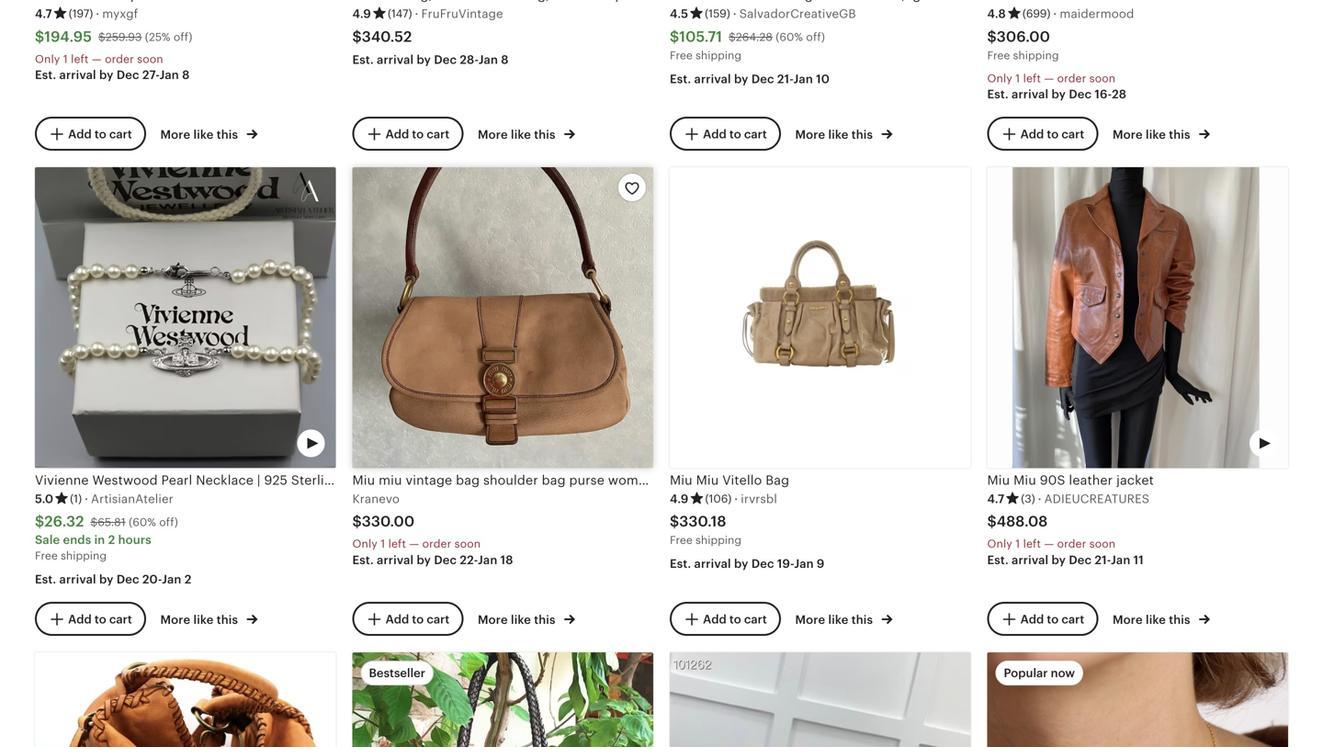 Task type: locate. For each thing, give the bounding box(es) containing it.
4.7 left (3)
[[987, 492, 1005, 506]]

est. down 194.95
[[35, 68, 56, 82]]

cart down only 1 left — order soon est. arrival by dec 16-28
[[1062, 127, 1084, 141]]

free down 306.00
[[987, 49, 1010, 61]]

bag
[[766, 473, 789, 487]]

1 down 488.08
[[1016, 538, 1020, 550]]

more like this link for add to cart button under est. arrival by dec 19-jan 9
[[795, 609, 893, 628]]

2 right 20-
[[184, 572, 192, 586]]

$ 330.00 only 1 left — order soon est. arrival by dec 22-jan 18
[[352, 513, 513, 567]]

cart down the est. arrival by dec 21-jan 10
[[744, 127, 767, 141]]

(106)
[[705, 492, 732, 505]]

jan inside $ 488.08 only 1 left — order soon est. arrival by dec 21-jan 11
[[1111, 553, 1131, 567]]

dec inside $ 330.00 only 1 left — order soon est. arrival by dec 22-jan 18
[[434, 553, 457, 567]]

dec left 20-
[[117, 572, 139, 586]]

cart for add to cart button underneath the est. arrival by dec 21-jan 10
[[744, 127, 767, 141]]

$ inside $ 330.00 only 1 left — order soon est. arrival by dec 22-jan 18
[[352, 513, 362, 530]]

1 horizontal spatial 4.7
[[987, 492, 1005, 506]]

$ for 306.00
[[987, 28, 997, 45]]

more like this for add to cart button underneath the $ 340.52 est. arrival by dec 28-jan 8's more like this link
[[478, 128, 559, 141]]

by
[[417, 53, 431, 67], [99, 68, 114, 82], [734, 72, 748, 86], [1052, 87, 1066, 101], [417, 553, 431, 567], [1052, 553, 1066, 567], [734, 557, 748, 571], [99, 572, 114, 586]]

1 down the 330.00
[[381, 538, 385, 550]]

dec left 16-
[[1069, 87, 1092, 101]]

add for add to cart button above bestseller
[[386, 612, 409, 626]]

women
[[608, 473, 654, 487]]

now
[[1051, 666, 1075, 680]]

product video element
[[35, 167, 336, 468], [987, 167, 1288, 468]]

miu miu vintage bag shoulder bag purse women handbag present image
[[352, 167, 653, 468]]

by down in
[[99, 572, 114, 586]]

soon inside $ 488.08 only 1 left — order soon est. arrival by dec 21-jan 11
[[1089, 538, 1116, 550]]

left
[[71, 53, 89, 65], [1023, 72, 1041, 84], [388, 538, 406, 550], [1023, 538, 1041, 550]]

est. arrival by dec 19-jan 9
[[670, 557, 825, 571]]

4.9 up 340.52
[[352, 7, 371, 21]]

0 horizontal spatial (60%
[[129, 516, 156, 528]]

21- left 10
[[777, 72, 793, 86]]

add to cart
[[68, 127, 132, 141], [386, 127, 450, 141], [703, 127, 767, 141], [1021, 127, 1084, 141], [68, 612, 132, 626], [386, 612, 450, 626], [703, 612, 767, 626], [1021, 612, 1084, 626]]

more like this for more like this link associated with add to cart button underneath only 1 left — order soon est. arrival by dec 27-jan 8 in the top left of the page
[[160, 128, 241, 141]]

· for 1
[[96, 7, 99, 21]]

bag
[[456, 473, 480, 487], [542, 473, 566, 487]]

to down est. arrival by dec 19-jan 9
[[729, 612, 741, 626]]

soon up 27-
[[137, 53, 163, 65]]

$
[[35, 28, 44, 45], [352, 28, 362, 45], [670, 28, 679, 45], [987, 28, 997, 45], [98, 31, 105, 43], [729, 31, 736, 43], [352, 513, 362, 530], [35, 513, 44, 530], [670, 513, 679, 530], [987, 513, 997, 530], [90, 516, 98, 528]]

1 miu from the left
[[352, 473, 375, 487]]

vintage
[[406, 473, 452, 487]]

90s
[[1040, 473, 1065, 487]]

by down the $ 194.95 $ 259.93 (25% off)
[[99, 68, 114, 82]]

1 horizontal spatial 21-
[[1095, 553, 1111, 567]]

$ inside the $ 340.52 est. arrival by dec 28-jan 8
[[352, 28, 362, 45]]

—
[[92, 53, 102, 65], [1044, 72, 1054, 84], [409, 538, 419, 550], [1044, 538, 1054, 550]]

330.00
[[362, 513, 415, 530]]

by left 22-
[[417, 553, 431, 567]]

bestseller
[[369, 666, 425, 680]]

0 horizontal spatial 21-
[[777, 72, 793, 86]]

add to cart button down only 1 left — order soon est. arrival by dec 27-jan 8 in the top left of the page
[[35, 116, 146, 151]]

4.9 for 330.18
[[670, 492, 689, 506]]

·
[[96, 7, 99, 21], [415, 7, 419, 21], [733, 7, 737, 21], [1053, 7, 1057, 21], [85, 492, 88, 506], [734, 492, 738, 506], [1038, 492, 1042, 506]]

0 vertical spatial 4.7
[[35, 7, 52, 21]]

est. down $ 306.00 free shipping
[[987, 87, 1009, 101]]

arrival down ends
[[59, 572, 96, 586]]

est. down the 330.00
[[352, 553, 374, 567]]

4.8
[[987, 7, 1006, 21]]

free
[[670, 49, 693, 61], [987, 49, 1010, 61], [670, 534, 693, 546], [35, 550, 58, 562]]

soon
[[137, 53, 163, 65], [1089, 72, 1116, 84], [455, 538, 481, 550], [1089, 538, 1116, 550]]

this for add to cart button over popular now
[[1169, 613, 1190, 626]]

this for add to cart button under est. arrival by dec 19-jan 9
[[852, 613, 873, 626]]

0 horizontal spatial bag
[[456, 473, 480, 487]]

like for add to cart button under est. arrival by dec 19-jan 9
[[828, 613, 849, 626]]

19-
[[777, 557, 794, 571]]

· for 488.08
[[1038, 492, 1042, 506]]

1
[[63, 53, 68, 65], [1016, 72, 1020, 84], [381, 538, 385, 550], [1016, 538, 1020, 550]]

4.9 down handbag
[[670, 492, 689, 506]]

0 horizontal spatial 4.7
[[35, 7, 52, 21]]

16-
[[1095, 87, 1112, 101]]

more
[[160, 128, 190, 141], [478, 128, 508, 141], [795, 128, 825, 141], [1113, 128, 1143, 141], [160, 613, 190, 626], [478, 613, 508, 626], [795, 613, 825, 626], [1113, 613, 1143, 626]]

$ inside the '$ 330.18 free shipping'
[[670, 513, 679, 530]]

arrival down $ 306.00 free shipping
[[1012, 87, 1049, 101]]

cart down est. arrival by dec 20-jan 2 on the bottom
[[109, 612, 132, 626]]

off) inside $ 105.71 $ 264.28 (60% off) free shipping
[[806, 31, 825, 43]]

soon inside only 1 left — order soon est. arrival by dec 27-jan 8
[[137, 53, 163, 65]]

0 vertical spatial (60%
[[776, 31, 803, 43]]

21- inside $ 488.08 only 1 left — order soon est. arrival by dec 21-jan 11
[[1095, 553, 1111, 567]]

order down $ 306.00 free shipping
[[1057, 72, 1086, 84]]

only down 194.95
[[35, 53, 60, 65]]

27-
[[142, 68, 159, 82]]

(60% right "264.28"
[[776, 31, 803, 43]]

1 vertical spatial 4.7
[[987, 492, 1005, 506]]

8 inside the $ 340.52 est. arrival by dec 28-jan 8
[[501, 53, 509, 67]]

miu miu vitello bag
[[670, 473, 789, 487]]

only
[[35, 53, 60, 65], [987, 72, 1013, 84], [352, 538, 378, 550], [987, 538, 1013, 550]]

shipping
[[696, 49, 742, 61], [1013, 49, 1059, 61], [696, 534, 742, 546], [61, 550, 107, 562]]

more like this link for add to cart button over popular now
[[1113, 609, 1210, 628]]

add for add to cart button under est. arrival by dec 19-jan 9
[[703, 612, 727, 626]]

arrival down 194.95
[[59, 68, 96, 82]]

0 horizontal spatial 4.9
[[352, 7, 371, 21]]

1 vertical spatial 8
[[182, 68, 190, 82]]

$ inside $ 306.00 free shipping
[[987, 28, 997, 45]]

1 horizontal spatial product video element
[[987, 167, 1288, 468]]

to down est. arrival by dec 20-jan 2 on the bottom
[[95, 612, 106, 626]]

to down the est. arrival by dec 21-jan 10
[[729, 127, 741, 141]]

0 horizontal spatial product video element
[[35, 167, 336, 468]]

1 horizontal spatial 4.9
[[670, 492, 689, 506]]

— down $ 306.00 free shipping
[[1044, 72, 1054, 84]]

arrival down the 330.00
[[377, 553, 414, 567]]

off) right 65.81
[[159, 516, 178, 528]]

miu
[[352, 473, 375, 487], [670, 473, 693, 487], [696, 473, 719, 487], [987, 473, 1010, 487], [1014, 473, 1036, 487]]

vitello
[[722, 473, 762, 487]]

this for add to cart button underneath the est. arrival by dec 21-jan 10
[[852, 128, 873, 141]]

miu miu 90s leather jacket image
[[987, 167, 1288, 468]]

4.7 for $
[[987, 492, 1005, 506]]

1 horizontal spatial 8
[[501, 53, 509, 67]]

cart for add to cart button underneath only 1 left — order soon est. arrival by dec 27-jan 8 in the top left of the page
[[109, 127, 132, 141]]

by inside $ 488.08 only 1 left — order soon est. arrival by dec 21-jan 11
[[1052, 553, 1066, 567]]

like
[[193, 128, 214, 141], [511, 128, 531, 141], [828, 128, 849, 141], [1146, 128, 1166, 141], [193, 613, 214, 626], [511, 613, 531, 626], [828, 613, 849, 626], [1146, 613, 1166, 626]]

jan inside the $ 340.52 est. arrival by dec 28-jan 8
[[478, 53, 498, 67]]

to down only 1 left — order soon est. arrival by dec 27-jan 8 in the top left of the page
[[95, 127, 106, 141]]

1 inside $ 488.08 only 1 left — order soon est. arrival by dec 21-jan 11
[[1016, 538, 1020, 550]]

(3)
[[1021, 492, 1035, 505]]

21- left 11
[[1095, 553, 1111, 567]]

arrival down 488.08
[[1012, 553, 1049, 567]]

free down 330.18
[[670, 534, 693, 546]]

(60% for 105.71
[[776, 31, 803, 43]]

est. inside only 1 left — order soon est. arrival by dec 16-28
[[987, 87, 1009, 101]]

more like this link
[[160, 124, 258, 143], [478, 124, 575, 143], [795, 124, 893, 143], [1113, 124, 1210, 143], [160, 609, 258, 628], [478, 609, 575, 628], [795, 609, 893, 628], [1113, 609, 1210, 628]]

to
[[95, 127, 106, 141], [412, 127, 424, 141], [729, 127, 741, 141], [1047, 127, 1059, 141], [95, 612, 106, 626], [412, 612, 424, 626], [729, 612, 741, 626], [1047, 612, 1059, 626]]

miu up 488.08
[[987, 473, 1010, 487]]

dec inside $ 488.08 only 1 left — order soon est. arrival by dec 21-jan 11
[[1069, 553, 1092, 567]]

more like this for more like this link related to add to cart button under est. arrival by dec 20-jan 2 on the bottom
[[160, 613, 241, 626]]

shipping down ends
[[61, 550, 107, 562]]

order inside $ 330.00 only 1 left — order soon est. arrival by dec 22-jan 18
[[422, 538, 452, 550]]

free down sale
[[35, 550, 58, 562]]

cart for add to cart button underneath the $ 340.52 est. arrival by dec 28-jan 8
[[427, 127, 450, 141]]

1 bag from the left
[[456, 473, 480, 487]]

1 vertical spatial 21-
[[1095, 553, 1111, 567]]

purse
[[569, 473, 605, 487]]

off) inside $ 26.32 $ 65.81 (60% off) sale ends in 2 hours free shipping
[[159, 516, 178, 528]]

left inside $ 488.08 only 1 left — order soon est. arrival by dec 21-jan 11
[[1023, 538, 1041, 550]]

more like this link for add to cart button under est. arrival by dec 20-jan 2 on the bottom
[[160, 609, 258, 628]]

est. down 488.08
[[987, 553, 1009, 567]]

22-
[[460, 553, 478, 567]]

only down 488.08
[[987, 538, 1013, 550]]

to down the $ 340.52 est. arrival by dec 28-jan 8
[[412, 127, 424, 141]]

off)
[[174, 31, 192, 43], [806, 31, 825, 43], [159, 516, 178, 528]]

shipping down 306.00
[[1013, 49, 1059, 61]]

off) for 194.95
[[174, 31, 192, 43]]

— inside $ 330.00 only 1 left — order soon est. arrival by dec 22-jan 18
[[409, 538, 419, 550]]

off) inside the $ 194.95 $ 259.93 (25% off)
[[174, 31, 192, 43]]

$ inside $ 488.08 only 1 left — order soon est. arrival by dec 21-jan 11
[[987, 513, 997, 530]]

free inside $ 26.32 $ 65.81 (60% off) sale ends in 2 hours free shipping
[[35, 550, 58, 562]]

this for add to cart button above bestseller
[[534, 613, 556, 626]]

order down 259.93
[[105, 53, 134, 65]]

— down the $ 194.95 $ 259.93 (25% off)
[[92, 53, 102, 65]]

cart
[[109, 127, 132, 141], [427, 127, 450, 141], [744, 127, 767, 141], [1062, 127, 1084, 141], [109, 612, 132, 626], [427, 612, 450, 626], [744, 612, 767, 626], [1062, 612, 1084, 626]]

cart down the $ 340.52 est. arrival by dec 28-jan 8
[[427, 127, 450, 141]]

left down 488.08
[[1023, 538, 1041, 550]]

shipping down 330.18
[[696, 534, 742, 546]]

bag right vintage
[[456, 473, 480, 487]]

arrival inside $ 330.00 only 1 left — order soon est. arrival by dec 22-jan 18
[[377, 553, 414, 567]]

1 vertical spatial 2
[[184, 572, 192, 586]]

— down 488.08
[[1044, 538, 1054, 550]]

dec
[[434, 53, 457, 67], [117, 68, 139, 82], [751, 72, 774, 86], [1069, 87, 1092, 101], [434, 553, 457, 567], [1069, 553, 1092, 567], [751, 557, 774, 571], [117, 572, 139, 586]]

dec left 28-
[[434, 53, 457, 67]]

miu up the (106)
[[696, 473, 719, 487]]

cart down only 1 left — order soon est. arrival by dec 27-jan 8 in the top left of the page
[[109, 127, 132, 141]]

8 right 27-
[[182, 68, 190, 82]]

miu up 330.18
[[670, 473, 693, 487]]

0 vertical spatial 4.9
[[352, 7, 371, 21]]

shipping inside $ 105.71 $ 264.28 (60% off) free shipping
[[696, 49, 742, 61]]

more like this
[[160, 128, 241, 141], [478, 128, 559, 141], [795, 128, 876, 141], [1113, 128, 1193, 141], [160, 613, 241, 626], [478, 613, 559, 626], [795, 613, 876, 626], [1113, 613, 1193, 626]]

left inside only 1 left — order soon est. arrival by dec 16-28
[[1023, 72, 1041, 84]]

cart down $ 330.00 only 1 left — order soon est. arrival by dec 22-jan 18
[[427, 612, 450, 626]]

4.7 for only
[[35, 7, 52, 21]]

21-
[[777, 72, 793, 86], [1095, 553, 1111, 567]]

(60%
[[776, 31, 803, 43], [129, 516, 156, 528]]

by left 28-
[[417, 53, 431, 67]]

2 right in
[[108, 533, 115, 547]]

cart for add to cart button below only 1 left — order soon est. arrival by dec 16-28
[[1062, 127, 1084, 141]]

4.7 up 194.95
[[35, 7, 52, 21]]

by left 16-
[[1052, 87, 1066, 101]]

more like this link for add to cart button underneath the est. arrival by dec 21-jan 10
[[795, 124, 893, 143]]

add to cart button
[[35, 116, 146, 151], [352, 116, 463, 151], [670, 116, 781, 151], [987, 116, 1098, 151], [35, 602, 146, 636], [352, 602, 463, 636], [670, 602, 781, 636], [987, 602, 1098, 636]]

est.
[[352, 53, 374, 67], [35, 68, 56, 82], [670, 72, 691, 86], [987, 87, 1009, 101], [352, 553, 374, 567], [987, 553, 1009, 567], [670, 557, 691, 571], [35, 572, 56, 586]]

left down the 330.00
[[388, 538, 406, 550]]

4 miu from the left
[[987, 473, 1010, 487]]

jan inside $ 330.00 only 1 left — order soon est. arrival by dec 22-jan 18
[[478, 553, 497, 567]]

this
[[217, 128, 238, 141], [534, 128, 556, 141], [852, 128, 873, 141], [1169, 128, 1190, 141], [217, 613, 238, 626], [534, 613, 556, 626], [852, 613, 873, 626], [1169, 613, 1190, 626]]

to up now
[[1047, 612, 1059, 626]]

order down miu miu 90s leather jacket
[[1057, 538, 1086, 550]]

· for 26.32
[[85, 492, 88, 506]]

arrival
[[377, 53, 414, 67], [59, 68, 96, 82], [694, 72, 731, 86], [1012, 87, 1049, 101], [377, 553, 414, 567], [1012, 553, 1049, 567], [694, 557, 731, 571], [59, 572, 96, 586]]

handbag
[[658, 473, 713, 487]]

1 vertical spatial (60%
[[129, 516, 156, 528]]

bestseller link
[[352, 652, 653, 747]]

1 product video element from the left
[[35, 167, 336, 468]]

add for add to cart button underneath only 1 left — order soon est. arrival by dec 27-jan 8 in the top left of the page
[[68, 127, 92, 141]]

1 vertical spatial 4.9
[[670, 492, 689, 506]]

more like this link for add to cart button underneath the $ 340.52 est. arrival by dec 28-jan 8
[[478, 124, 575, 143]]

like for add to cart button above bestseller
[[511, 613, 531, 626]]

(60% inside $ 26.32 $ 65.81 (60% off) sale ends in 2 hours free shipping
[[129, 516, 156, 528]]

like for add to cart button underneath the $ 340.52 est. arrival by dec 28-jan 8
[[511, 128, 531, 141]]

0 vertical spatial 8
[[501, 53, 509, 67]]

order down vintage
[[422, 538, 452, 550]]

1 down $ 306.00 free shipping
[[1016, 72, 1020, 84]]

left down 194.95
[[71, 53, 89, 65]]

· for 330.18
[[734, 492, 738, 506]]

5 miu from the left
[[1014, 473, 1036, 487]]

free inside $ 306.00 free shipping
[[987, 49, 1010, 61]]

only inside only 1 left — order soon est. arrival by dec 16-28
[[987, 72, 1013, 84]]

2 inside $ 26.32 $ 65.81 (60% off) sale ends in 2 hours free shipping
[[108, 533, 115, 547]]

dec inside the $ 340.52 est. arrival by dec 28-jan 8
[[434, 53, 457, 67]]

arrival down 340.52
[[377, 53, 414, 67]]

4.7
[[35, 7, 52, 21], [987, 492, 1005, 506]]

arrival down 105.71
[[694, 72, 731, 86]]

by inside $ 330.00 only 1 left — order soon est. arrival by dec 22-jan 18
[[417, 553, 431, 567]]

cart for add to cart button over popular now
[[1062, 612, 1084, 626]]

cart for add to cart button above bestseller
[[427, 612, 450, 626]]

$ for 194.95
[[35, 28, 44, 45]]

(60% up hours
[[129, 516, 156, 528]]

$ for 26.32
[[35, 513, 44, 530]]

— inside only 1 left — order soon est. arrival by dec 27-jan 8
[[92, 53, 102, 65]]

1 horizontal spatial 2
[[184, 572, 192, 586]]

8
[[501, 53, 509, 67], [182, 68, 190, 82]]

1 inside $ 330.00 only 1 left — order soon est. arrival by dec 22-jan 18
[[381, 538, 385, 550]]

off) right (25%
[[174, 31, 192, 43]]

20-
[[142, 572, 162, 586]]

dec left 11
[[1069, 553, 1092, 567]]

8 inside only 1 left — order soon est. arrival by dec 27-jan 8
[[182, 68, 190, 82]]

1 horizontal spatial bag
[[542, 473, 566, 487]]

off) for 105.71
[[806, 31, 825, 43]]

miu left miu
[[352, 473, 375, 487]]

0 horizontal spatial 2
[[108, 533, 115, 547]]

0 horizontal spatial 8
[[182, 68, 190, 82]]

4.9
[[352, 7, 371, 21], [670, 492, 689, 506]]

cart for add to cart button under est. arrival by dec 19-jan 9
[[744, 612, 767, 626]]

11
[[1134, 553, 1144, 567]]

by inside only 1 left — order soon est. arrival by dec 16-28
[[1052, 87, 1066, 101]]

1 inside only 1 left — order soon est. arrival by dec 16-28
[[1016, 72, 1020, 84]]

arrival inside only 1 left — order soon est. arrival by dec 27-jan 8
[[59, 68, 96, 82]]

by left 11
[[1052, 553, 1066, 567]]

0 vertical spatial 2
[[108, 533, 115, 547]]

2 miu from the left
[[670, 473, 693, 487]]

order
[[105, 53, 134, 65], [1057, 72, 1086, 84], [422, 538, 452, 550], [1057, 538, 1086, 550]]

$ 340.52 est. arrival by dec 28-jan 8
[[352, 28, 509, 67]]

dec left 22-
[[434, 553, 457, 567]]

1 horizontal spatial (60%
[[776, 31, 803, 43]]

add
[[68, 127, 92, 141], [386, 127, 409, 141], [703, 127, 727, 141], [1021, 127, 1044, 141], [68, 612, 92, 626], [386, 612, 409, 626], [703, 612, 727, 626], [1021, 612, 1044, 626]]

· right the (106)
[[734, 492, 738, 506]]

· right the (159) at right top
[[733, 7, 737, 21]]

arrival inside the $ 340.52 est. arrival by dec 28-jan 8
[[377, 53, 414, 67]]

off) up 10
[[806, 31, 825, 43]]

$ for 340.52
[[352, 28, 362, 45]]

2
[[108, 533, 115, 547], [184, 572, 192, 586]]

to down only 1 left — order soon est. arrival by dec 16-28
[[1047, 127, 1059, 141]]

only down $ 306.00 free shipping
[[987, 72, 1013, 84]]

9
[[817, 557, 825, 571]]

shipping inside the '$ 330.18 free shipping'
[[696, 534, 742, 546]]

soon down leather
[[1089, 538, 1116, 550]]

$ for 488.08
[[987, 513, 997, 530]]

miu miu 90s leather jacket
[[987, 473, 1154, 487]]

2 product video element from the left
[[987, 167, 1288, 468]]

(60% inside $ 105.71 $ 264.28 (60% off) free shipping
[[776, 31, 803, 43]]

1 down 194.95
[[63, 53, 68, 65]]

$ for 330.00
[[352, 513, 362, 530]]



Task type: describe. For each thing, give the bounding box(es) containing it.
more like this link for add to cart button above bestseller
[[478, 609, 575, 628]]

$ 306.00 free shipping
[[987, 28, 1059, 61]]

miu
[[379, 473, 402, 487]]

dec inside only 1 left — order soon est. arrival by dec 27-jan 8
[[117, 68, 139, 82]]

free inside the '$ 330.18 free shipping'
[[670, 534, 693, 546]]

$ 330.18 free shipping
[[670, 513, 742, 546]]

488.08
[[997, 513, 1048, 530]]

(25%
[[145, 31, 170, 43]]

est. arrival by dec 20-jan 2
[[35, 572, 192, 586]]

add to cart button up bestseller
[[352, 602, 463, 636]]

105.71
[[679, 28, 722, 45]]

26.32
[[44, 513, 84, 530]]

· right (699) in the right top of the page
[[1053, 7, 1057, 21]]

— inside only 1 left — order soon est. arrival by dec 16-28
[[1044, 72, 1054, 84]]

dec down $ 105.71 $ 264.28 (60% off) free shipping on the right of the page
[[751, 72, 774, 86]]

add for add to cart button under est. arrival by dec 20-jan 2 on the bottom
[[68, 612, 92, 626]]

soon inside $ 330.00 only 1 left — order soon est. arrival by dec 22-jan 18
[[455, 538, 481, 550]]

dec left 19-
[[751, 557, 774, 571]]

miu for 330.00
[[352, 473, 375, 487]]

more like this for more like this link associated with add to cart button over popular now
[[1113, 613, 1193, 626]]

shoulder
[[483, 473, 538, 487]]

order inside $ 488.08 only 1 left — order soon est. arrival by dec 21-jan 11
[[1057, 538, 1086, 550]]

free inside $ 105.71 $ 264.28 (60% off) free shipping
[[670, 49, 693, 61]]

(699)
[[1023, 7, 1051, 20]]

miu for 330.18
[[670, 473, 693, 487]]

soon inside only 1 left — order soon est. arrival by dec 16-28
[[1089, 72, 1116, 84]]

by inside only 1 left — order soon est. arrival by dec 27-jan 8
[[99, 68, 114, 82]]

only inside only 1 left — order soon est. arrival by dec 27-jan 8
[[35, 53, 60, 65]]

ends
[[63, 533, 91, 547]]

est. down 105.71
[[670, 72, 691, 86]]

0 vertical spatial 21-
[[777, 72, 793, 86]]

add to cart button down the est. arrival by dec 21-jan 10
[[670, 116, 781, 151]]

vivienne westwood pearl necklace | 925 sterling silver saturn pendant | gift box for her | pearl chain jewellery | christmas daughter wife image
[[35, 167, 336, 468]]

18
[[500, 553, 513, 567]]

$ 194.95 $ 259.93 (25% off)
[[35, 28, 192, 45]]

340.52
[[362, 28, 412, 45]]

add to cart down only 1 left — order soon est. arrival by dec 27-jan 8 in the top left of the page
[[68, 127, 132, 141]]

by inside the $ 340.52 est. arrival by dec 28-jan 8
[[417, 53, 431, 67]]

more like this link for add to cart button below only 1 left — order soon est. arrival by dec 16-28
[[1113, 124, 1210, 143]]

(197)
[[69, 7, 93, 20]]

est. down the '$ 330.18 free shipping'
[[670, 557, 691, 571]]

(60% for 26.32
[[129, 516, 156, 528]]

off) for 26.32
[[159, 516, 178, 528]]

present
[[716, 473, 764, 487]]

left inside only 1 left — order soon est. arrival by dec 27-jan 8
[[71, 53, 89, 65]]

jacket
[[1116, 473, 1154, 487]]

$ 105.71 $ 264.28 (60% off) free shipping
[[670, 28, 825, 61]]

add for add to cart button over popular now
[[1021, 612, 1044, 626]]

est. inside $ 330.00 only 1 left — order soon est. arrival by dec 22-jan 18
[[352, 553, 374, 567]]

$ 488.08 only 1 left — order soon est. arrival by dec 21-jan 11
[[987, 513, 1144, 567]]

add to cart up bestseller
[[386, 612, 450, 626]]

personalized signature necklace, custom name necklace, signature name necklace, dainty name jewelry, gift for her, mother day gift image
[[987, 652, 1288, 747]]

add for add to cart button underneath the est. arrival by dec 21-jan 10
[[703, 127, 727, 141]]

· right (147)
[[415, 7, 419, 21]]

add to cart button down est. arrival by dec 19-jan 9
[[670, 602, 781, 636]]

$ 26.32 $ 65.81 (60% off) sale ends in 2 hours free shipping
[[35, 513, 178, 562]]

popular now
[[1004, 666, 1075, 680]]

194.95
[[44, 28, 92, 45]]

only inside $ 488.08 only 1 left — order soon est. arrival by dec 21-jan 11
[[987, 538, 1013, 550]]

cart for add to cart button under est. arrival by dec 20-jan 2 on the bottom
[[109, 612, 132, 626]]

5.0
[[35, 492, 53, 506]]

by left 19-
[[734, 557, 748, 571]]

more like this for more like this link for add to cart button under est. arrival by dec 19-jan 9
[[795, 613, 876, 626]]

this for add to cart button underneath the $ 340.52 est. arrival by dec 28-jan 8
[[534, 128, 556, 141]]

product video element for 26.32
[[35, 167, 336, 468]]

more like this for more like this link corresponding to add to cart button underneath the est. arrival by dec 21-jan 10
[[795, 128, 876, 141]]

2 bag from the left
[[542, 473, 566, 487]]

this for add to cart button under est. arrival by dec 20-jan 2 on the bottom
[[217, 613, 238, 626]]

like for add to cart button underneath only 1 left — order soon est. arrival by dec 27-jan 8 in the top left of the page
[[193, 128, 214, 141]]

(1)
[[70, 492, 82, 505]]

$ inside the $ 194.95 $ 259.93 (25% off)
[[98, 31, 105, 43]]

more like this link for add to cart button underneath only 1 left — order soon est. arrival by dec 27-jan 8 in the top left of the page
[[160, 124, 258, 143]]

add for add to cart button underneath the $ 340.52 est. arrival by dec 28-jan 8
[[386, 127, 409, 141]]

miu for 488.08
[[987, 473, 1010, 487]]

add to cart button down the $ 340.52 est. arrival by dec 28-jan 8
[[352, 116, 463, 151]]

1 inside only 1 left — order soon est. arrival by dec 27-jan 8
[[63, 53, 68, 65]]

to up bestseller
[[412, 612, 424, 626]]

popular
[[1004, 666, 1048, 680]]

4.5
[[670, 7, 688, 21]]

like for add to cart button under est. arrival by dec 20-jan 2 on the bottom
[[193, 613, 214, 626]]

add to cart button down est. arrival by dec 20-jan 2 on the bottom
[[35, 602, 146, 636]]

259.93
[[105, 31, 142, 43]]

264.28
[[736, 31, 773, 43]]

add to cart button down only 1 left — order soon est. arrival by dec 16-28
[[987, 116, 1098, 151]]

add for add to cart button below only 1 left — order soon est. arrival by dec 16-28
[[1021, 127, 1044, 141]]

est. arrival by dec 21-jan 10
[[670, 72, 830, 86]]

this for add to cart button below only 1 left — order soon est. arrival by dec 16-28
[[1169, 128, 1190, 141]]

add to cart down est. arrival by dec 19-jan 9
[[703, 612, 767, 626]]

10
[[816, 72, 830, 86]]

popular now link
[[987, 652, 1288, 747]]

add to cart down only 1 left — order soon est. arrival by dec 16-28
[[1021, 127, 1084, 141]]

306.00
[[997, 28, 1050, 45]]

altica genuine leather hand woven bamboo style ladies tote bag - monalisa image
[[352, 652, 653, 747]]

jan inside only 1 left — order soon est. arrival by dec 27-jan 8
[[159, 68, 179, 82]]

add to cart button up popular now
[[987, 602, 1098, 636]]

330.18
[[679, 513, 726, 530]]

sale
[[35, 533, 60, 547]]

like for add to cart button over popular now
[[1146, 613, 1166, 626]]

$ for 105.71
[[670, 28, 679, 45]]

more like this for add to cart button above bestseller's more like this link
[[478, 613, 559, 626]]

est. inside only 1 left — order soon est. arrival by dec 27-jan 8
[[35, 68, 56, 82]]

this for add to cart button underneath only 1 left — order soon est. arrival by dec 27-jan 8 in the top left of the page
[[217, 128, 238, 141]]

add to cart down the $ 340.52 est. arrival by dec 28-jan 8
[[386, 127, 450, 141]]

only inside $ 330.00 only 1 left — order soon est. arrival by dec 22-jan 18
[[352, 538, 378, 550]]

est. inside the $ 340.52 est. arrival by dec 28-jan 8
[[352, 53, 374, 67]]

by down $ 105.71 $ 264.28 (60% off) free shipping on the right of the page
[[734, 72, 748, 86]]

more like this for more like this link corresponding to add to cart button below only 1 left — order soon est. arrival by dec 16-28
[[1113, 128, 1193, 141]]

shipping inside $ 306.00 free shipping
[[1013, 49, 1059, 61]]

(147)
[[388, 7, 412, 20]]

product video element for 488.08
[[987, 167, 1288, 468]]

add to cart up now
[[1021, 612, 1084, 626]]

leather bag soft leather handbag women leather purse hobo soft bag italy image
[[35, 652, 336, 747]]

shipping inside $ 26.32 $ 65.81 (60% off) sale ends in 2 hours free shipping
[[61, 550, 107, 562]]

miu miu vitello bag image
[[670, 167, 971, 468]]

est. down sale
[[35, 572, 56, 586]]

add to cart down est. arrival by dec 20-jan 2 on the bottom
[[68, 612, 132, 626]]

miu miu vintage bag shoulder bag purse women handbag present
[[352, 473, 764, 487]]

left inside $ 330.00 only 1 left — order soon est. arrival by dec 22-jan 18
[[388, 538, 406, 550]]

(159)
[[705, 7, 730, 20]]

arrival down the '$ 330.18 free shipping'
[[694, 557, 731, 571]]

28-
[[460, 53, 478, 67]]

dec inside only 1 left — order soon est. arrival by dec 16-28
[[1069, 87, 1092, 101]]

only 1 left — order soon est. arrival by dec 16-28
[[987, 72, 1127, 101]]

4.9 for 340.52
[[352, 7, 371, 21]]

hours
[[118, 533, 151, 547]]

leather
[[1069, 473, 1113, 487]]

65.81
[[98, 516, 126, 528]]

luxury bag - horsebit 1955 shoulder bag 30cm 700457 calfskin leather fall/winter 2022 collection image
[[670, 652, 971, 747]]

— inside $ 488.08 only 1 left — order soon est. arrival by dec 21-jan 11
[[1044, 538, 1054, 550]]

order inside only 1 left — order soon est. arrival by dec 16-28
[[1057, 72, 1086, 84]]

like for add to cart button below only 1 left — order soon est. arrival by dec 16-28
[[1146, 128, 1166, 141]]

3 miu from the left
[[696, 473, 719, 487]]

like for add to cart button underneath the est. arrival by dec 21-jan 10
[[828, 128, 849, 141]]

in
[[94, 533, 105, 547]]

only 1 left — order soon est. arrival by dec 27-jan 8
[[35, 53, 190, 82]]

· for 105.71
[[733, 7, 737, 21]]

28
[[1112, 87, 1127, 101]]

add to cart down the est. arrival by dec 21-jan 10
[[703, 127, 767, 141]]

arrival inside only 1 left — order soon est. arrival by dec 16-28
[[1012, 87, 1049, 101]]

arrival inside $ 488.08 only 1 left — order soon est. arrival by dec 21-jan 11
[[1012, 553, 1049, 567]]

$ for 330.18
[[670, 513, 679, 530]]

est. inside $ 488.08 only 1 left — order soon est. arrival by dec 21-jan 11
[[987, 553, 1009, 567]]

order inside only 1 left — order soon est. arrival by dec 27-jan 8
[[105, 53, 134, 65]]



Task type: vqa. For each thing, say whether or not it's contained in the screenshot.
3rd Miu
yes



